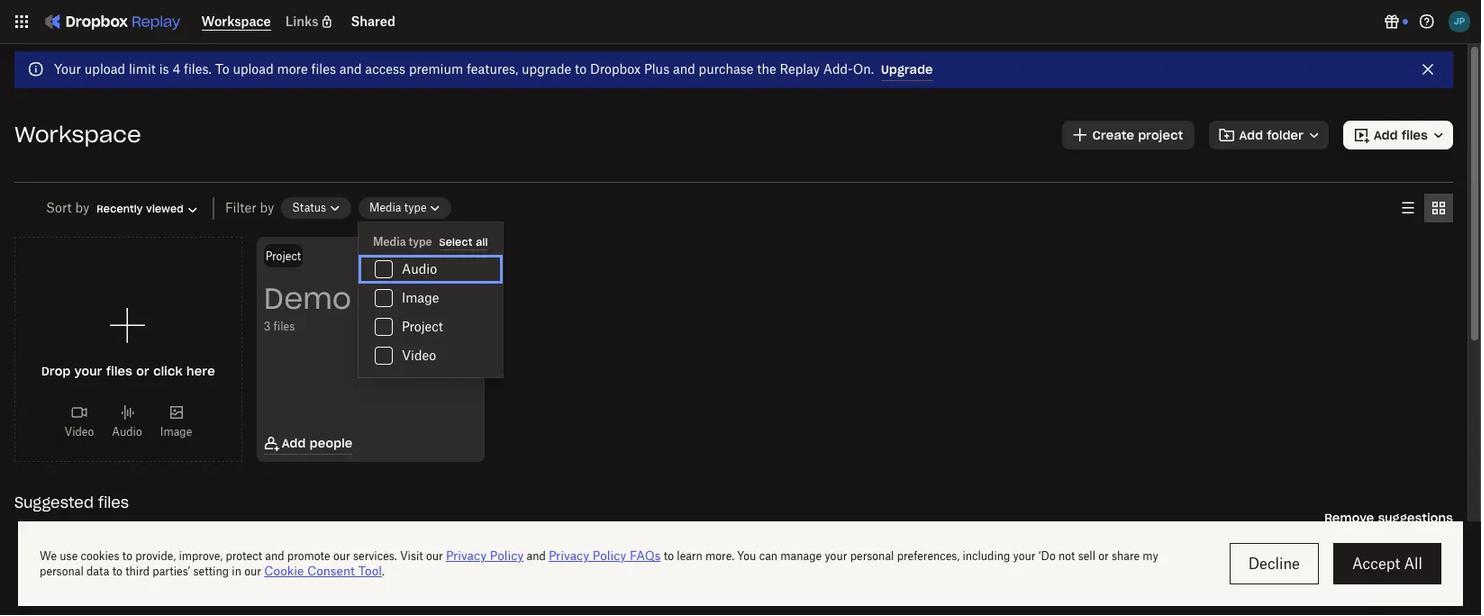 Task type: vqa. For each thing, say whether or not it's contained in the screenshot.
enthusiastic
no



Task type: describe. For each thing, give the bounding box(es) containing it.
the
[[757, 61, 777, 77]]

your upload limit is 4 files. to upload more files and access premium features, upgrade to dropbox plus and purchase the replay add-on. alert
[[14, 51, 1454, 88]]

files.
[[184, 61, 212, 77]]

menu containing audio
[[359, 223, 503, 378]]

image inside 'checkbox item'
[[402, 290, 439, 306]]

select
[[439, 236, 473, 249]]

to
[[575, 61, 587, 77]]

0 horizontal spatial audio
[[112, 425, 142, 439]]

audio inside checkbox item
[[402, 261, 437, 277]]

0 horizontal spatial image
[[160, 425, 192, 439]]

project inside the demo project 3 files
[[361, 280, 468, 317]]

suggested
[[14, 494, 94, 512]]

3
[[264, 320, 271, 334]]

demo project 3 files
[[264, 280, 468, 334]]

files inside the demo project 3 files
[[274, 320, 295, 334]]

is
[[159, 61, 169, 77]]

2 and from the left
[[673, 61, 696, 77]]

0 vertical spatial project
[[266, 250, 301, 263]]

your upload limit is 4 files. to upload more files and access premium features, upgrade to dropbox plus and purchase the replay add-on.
[[54, 61, 874, 77]]

limit
[[129, 61, 156, 77]]

media for media type select all
[[373, 235, 406, 249]]

suggested files
[[14, 494, 129, 512]]

all
[[476, 236, 488, 249]]

features,
[[467, 61, 518, 77]]

to
[[215, 61, 229, 77]]

video checkbox item
[[359, 342, 503, 370]]

more
[[277, 61, 308, 77]]

audio checkbox item
[[359, 255, 503, 284]]

tile view image
[[1428, 197, 1450, 219]]

plus
[[644, 61, 670, 77]]

by for sort by
[[75, 200, 90, 215]]

project checkbox item
[[359, 313, 503, 342]]

1 and from the left
[[340, 61, 362, 77]]

shared
[[351, 14, 396, 29]]

select all button
[[439, 236, 488, 251]]

type for media type select all
[[409, 235, 432, 249]]

access
[[365, 61, 406, 77]]

dropbox
[[590, 61, 641, 77]]

media type button
[[359, 198, 452, 219]]

upgrade
[[522, 61, 571, 77]]

your
[[54, 61, 81, 77]]

premium
[[409, 61, 463, 77]]

list view image
[[1398, 197, 1419, 219]]

demo
[[264, 280, 352, 317]]

4
[[173, 61, 180, 77]]



Task type: locate. For each thing, give the bounding box(es) containing it.
files
[[311, 61, 336, 77], [274, 320, 295, 334], [98, 494, 129, 512]]

workspace
[[201, 14, 271, 29], [14, 121, 141, 149]]

image
[[402, 290, 439, 306], [160, 425, 192, 439]]

replay
[[780, 61, 820, 77]]

project up the demo on the left of page
[[266, 250, 301, 263]]

0 horizontal spatial and
[[340, 61, 362, 77]]

1 vertical spatial media
[[373, 235, 406, 249]]

2 vertical spatial files
[[98, 494, 129, 512]]

image checkbox item
[[359, 284, 503, 313]]

and right plus
[[673, 61, 696, 77]]

type up media type select all on the left top
[[404, 201, 427, 215]]

links
[[285, 14, 319, 29]]

media for media type
[[370, 201, 401, 215]]

2 upload from the left
[[233, 61, 274, 77]]

audio
[[402, 261, 437, 277], [112, 425, 142, 439]]

1 horizontal spatial files
[[274, 320, 295, 334]]

menu
[[359, 223, 503, 378]]

0 vertical spatial media
[[370, 201, 401, 215]]

on.
[[853, 61, 874, 77]]

media down media type
[[373, 235, 406, 249]]

filter
[[225, 200, 256, 215]]

by for filter by
[[260, 200, 274, 215]]

audio down media type select all on the left top
[[402, 261, 437, 277]]

project inside checkbox item
[[402, 319, 443, 334]]

1 vertical spatial video
[[64, 425, 94, 439]]

replay logo - go to homepage image
[[36, 7, 187, 36]]

1 upload from the left
[[85, 61, 125, 77]]

upload right to
[[233, 61, 274, 77]]

project down media type select all on the left top
[[361, 280, 468, 317]]

1 vertical spatial files
[[274, 320, 295, 334]]

1 horizontal spatial video
[[402, 348, 436, 363]]

1 horizontal spatial upload
[[233, 61, 274, 77]]

filter by
[[225, 200, 274, 215]]

0 horizontal spatial by
[[75, 200, 90, 215]]

add-
[[823, 61, 853, 77]]

sort
[[46, 200, 72, 215]]

0 vertical spatial type
[[404, 201, 427, 215]]

1 horizontal spatial by
[[260, 200, 274, 215]]

1 vertical spatial audio
[[112, 425, 142, 439]]

files right 3
[[274, 320, 295, 334]]

shared link
[[351, 14, 396, 30], [351, 14, 396, 29]]

type inside popup button
[[404, 201, 427, 215]]

project down image 'checkbox item'
[[402, 319, 443, 334]]

files inside alert
[[311, 61, 336, 77]]

0 horizontal spatial workspace
[[14, 121, 141, 149]]

media type
[[370, 201, 427, 215]]

0 horizontal spatial video
[[64, 425, 94, 439]]

1 horizontal spatial workspace
[[201, 14, 271, 29]]

upload left limit
[[85, 61, 125, 77]]

and
[[340, 61, 362, 77], [673, 61, 696, 77]]

workspace up to
[[201, 14, 271, 29]]

files right suggested
[[98, 494, 129, 512]]

purchase
[[699, 61, 754, 77]]

and left access
[[340, 61, 362, 77]]

by right sort
[[75, 200, 90, 215]]

0 vertical spatial video
[[402, 348, 436, 363]]

video inside checkbox item
[[402, 348, 436, 363]]

by right filter
[[260, 200, 274, 215]]

project
[[266, 250, 301, 263], [361, 280, 468, 317], [402, 319, 443, 334]]

0 vertical spatial audio
[[402, 261, 437, 277]]

tab list
[[1394, 194, 1454, 223]]

media
[[370, 201, 401, 215], [373, 235, 406, 249]]

media type select all
[[373, 235, 488, 249]]

media up media type select all on the left top
[[370, 201, 401, 215]]

1 horizontal spatial and
[[673, 61, 696, 77]]

media inside menu
[[373, 235, 406, 249]]

0 vertical spatial image
[[402, 290, 439, 306]]

workspace down your at the top
[[14, 121, 141, 149]]

workspace link
[[201, 14, 271, 31], [201, 14, 271, 29]]

1 horizontal spatial audio
[[402, 261, 437, 277]]

1 vertical spatial type
[[409, 235, 432, 249]]

media inside popup button
[[370, 201, 401, 215]]

0 horizontal spatial upload
[[85, 61, 125, 77]]

0 vertical spatial workspace
[[201, 14, 271, 29]]

2 vertical spatial project
[[402, 319, 443, 334]]

type inside menu
[[409, 235, 432, 249]]

upload
[[85, 61, 125, 77], [233, 61, 274, 77]]

1 horizontal spatial image
[[402, 290, 439, 306]]

video up suggested files
[[64, 425, 94, 439]]

files right more
[[311, 61, 336, 77]]

1 by from the left
[[75, 200, 90, 215]]

audio up suggested files
[[112, 425, 142, 439]]

0 horizontal spatial files
[[98, 494, 129, 512]]

1 vertical spatial image
[[160, 425, 192, 439]]

type up audio checkbox item
[[409, 235, 432, 249]]

video
[[402, 348, 436, 363], [64, 425, 94, 439]]

type for media type
[[404, 201, 427, 215]]

by
[[75, 200, 90, 215], [260, 200, 274, 215]]

1 vertical spatial workspace
[[14, 121, 141, 149]]

0 vertical spatial files
[[311, 61, 336, 77]]

2 by from the left
[[260, 200, 274, 215]]

2 horizontal spatial files
[[311, 61, 336, 77]]

sort by
[[46, 200, 90, 215]]

video down project checkbox item
[[402, 348, 436, 363]]

type
[[404, 201, 427, 215], [409, 235, 432, 249]]

1 vertical spatial project
[[361, 280, 468, 317]]



